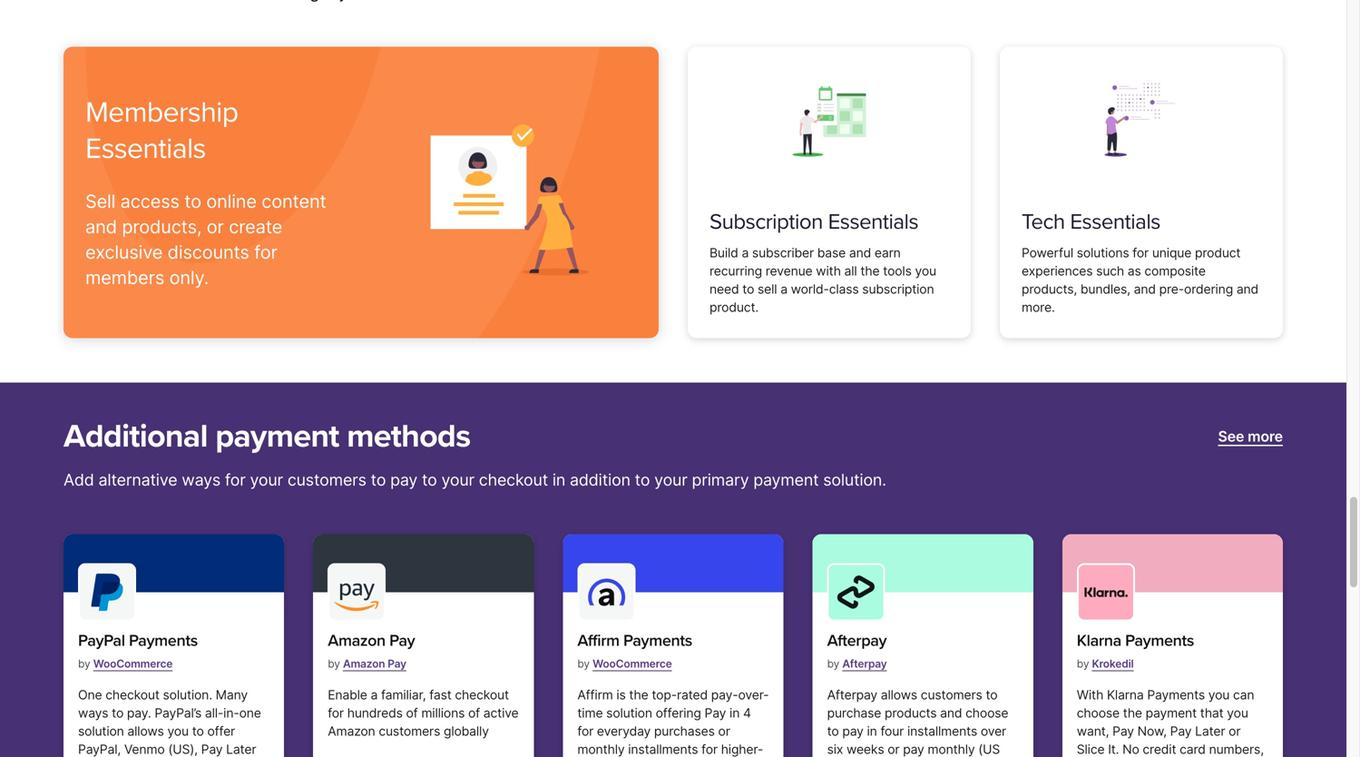 Task type: locate. For each thing, give the bounding box(es) containing it.
by down paypal
[[78, 657, 90, 670]]

2 horizontal spatial in
[[867, 724, 878, 739]]

in inside afterpay allows customers to purchase products and choose to pay in four installments over six weeks or pay monthly
[[867, 724, 878, 739]]

3 payments from the left
[[1126, 631, 1195, 650]]

or inside sell access to online content and products, or create exclusive discounts for members only.
[[207, 215, 224, 238]]

2 choose from the left
[[1077, 705, 1120, 721]]

essentials
[[85, 131, 206, 166], [828, 209, 919, 235], [1071, 209, 1161, 235]]

your
[[250, 470, 283, 490], [442, 470, 475, 490], [655, 470, 688, 490]]

0 vertical spatial products,
[[122, 215, 202, 238]]

0 horizontal spatial customers
[[288, 470, 367, 490]]

1 vertical spatial installments
[[628, 742, 698, 757]]

0 horizontal spatial woocommerce link
[[93, 650, 173, 678]]

the right is in the bottom left of the page
[[629, 687, 649, 703]]

for up as
[[1133, 245, 1149, 260]]

and right products
[[941, 705, 963, 721]]

1 vertical spatial affirm
[[578, 687, 613, 703]]

1 vertical spatial the
[[629, 687, 649, 703]]

you inside one checkout solution. many ways to pay. paypal's all-in-one solution allows you to offer paypal, venmo (us), pay la
[[167, 724, 189, 739]]

products, down experiences
[[1022, 281, 1078, 297]]

and up the all on the top of the page
[[850, 245, 872, 260]]

0 vertical spatial a
[[742, 245, 749, 260]]

of down familiar,
[[406, 705, 418, 721]]

or right later at the right of page
[[1229, 724, 1241, 739]]

1 vertical spatial ways
[[78, 705, 108, 721]]

affirm inside affirm payments by woocommerce
[[578, 631, 620, 650]]

woocommerce down affirm payments 'link'
[[593, 657, 672, 670]]

2 horizontal spatial your
[[655, 470, 688, 490]]

0 horizontal spatial in
[[553, 470, 566, 490]]

1 horizontal spatial your
[[442, 470, 475, 490]]

recurring
[[710, 263, 763, 278]]

see more
[[1219, 427, 1284, 445]]

woocommerce inside 'paypal payments by woocommerce'
[[93, 657, 173, 670]]

installments down products
[[908, 724, 978, 739]]

customers inside afterpay allows customers to purchase products and choose to pay in four installments over six weeks or pay monthly
[[921, 687, 983, 703]]

and inside sell access to online content and products, or create exclusive discounts for members only.
[[85, 215, 117, 238]]

as
[[1128, 263, 1142, 278]]

1 horizontal spatial installments
[[908, 724, 978, 739]]

paypal's
[[155, 705, 202, 721]]

ordering
[[1185, 281, 1234, 297]]

allows inside one checkout solution. many ways to pay. paypal's all-in-one solution allows you to offer paypal, venmo (us), pay la
[[127, 724, 164, 739]]

you down paypal's
[[167, 724, 189, 739]]

0 horizontal spatial ways
[[78, 705, 108, 721]]

1 vertical spatial customers
[[921, 687, 983, 703]]

or inside affirm is the top-rated pay-over- time solution offering pay in 4 for everyday purchases or monthly installments for high
[[719, 724, 731, 739]]

want,
[[1077, 724, 1110, 739]]

in for pay
[[730, 705, 740, 721]]

amazon pay link
[[328, 629, 415, 653], [343, 650, 407, 678]]

0 horizontal spatial of
[[406, 705, 418, 721]]

0 vertical spatial installments
[[908, 724, 978, 739]]

pay down purchase
[[843, 724, 864, 739]]

0 vertical spatial solution
[[607, 705, 653, 721]]

of up globally
[[468, 705, 480, 721]]

ways down one
[[78, 705, 108, 721]]

your down methods
[[442, 470, 475, 490]]

0 horizontal spatial monthly
[[578, 742, 625, 757]]

enable a familiar, fast checkout for hundreds of millions of active amazon customers globally
[[328, 687, 519, 739]]

payments up top-
[[624, 631, 693, 650]]

by inside amazon pay by amazon pay
[[328, 657, 340, 670]]

1 by from the left
[[78, 657, 90, 670]]

0 horizontal spatial essentials
[[85, 131, 206, 166]]

essentials up solutions
[[1071, 209, 1161, 235]]

0 vertical spatial in
[[553, 470, 566, 490]]

choose inside "with klarna payments you can choose the payment that you want, pay now, pay later or slice it. no credit card numbe"
[[1077, 705, 1120, 721]]

payments inside affirm payments by woocommerce
[[624, 631, 693, 650]]

1 vertical spatial afterpay
[[843, 657, 887, 670]]

payment
[[215, 417, 339, 456], [754, 470, 819, 490], [1146, 705, 1197, 721]]

and down as
[[1134, 281, 1156, 297]]

installments down purchases
[[628, 742, 698, 757]]

build a subscriber base and earn recurring revenue with all the tools you need to sell a world-class subscription product.
[[710, 245, 937, 315]]

1 horizontal spatial payments
[[624, 631, 693, 650]]

klarna up the krokedil
[[1077, 631, 1122, 650]]

you down can
[[1228, 705, 1249, 721]]

for down enable
[[328, 705, 344, 721]]

paypal payments link
[[78, 629, 198, 653]]

0 vertical spatial afterpay
[[828, 631, 887, 650]]

create
[[229, 215, 282, 238]]

1 vertical spatial allows
[[127, 724, 164, 739]]

1 vertical spatial solution
[[78, 724, 124, 739]]

subscription
[[710, 209, 823, 235]]

your down additional payment methods
[[250, 470, 283, 490]]

discounts
[[168, 241, 249, 263]]

to
[[184, 190, 201, 212], [743, 281, 755, 297], [371, 470, 386, 490], [422, 470, 437, 490], [635, 470, 650, 490], [986, 687, 998, 703], [112, 705, 124, 721], [192, 724, 204, 739], [828, 724, 839, 739]]

1 horizontal spatial a
[[742, 245, 749, 260]]

membership essentials
[[85, 95, 238, 166]]

the inside build a subscriber base and earn recurring revenue with all the tools you need to sell a world-class subscription product.
[[861, 263, 880, 278]]

1 horizontal spatial in
[[730, 705, 740, 721]]

0 horizontal spatial solution
[[78, 724, 124, 739]]

2 vertical spatial afterpay
[[828, 687, 878, 703]]

woocommerce link up is in the bottom left of the page
[[593, 650, 672, 678]]

1 horizontal spatial payment
[[754, 470, 819, 490]]

1 vertical spatial in
[[730, 705, 740, 721]]

solution up paypal,
[[78, 724, 124, 739]]

1 vertical spatial amazon
[[343, 657, 385, 670]]

affirm up is in the bottom left of the page
[[578, 631, 620, 650]]

that
[[1201, 705, 1224, 721]]

pay down methods
[[390, 470, 418, 490]]

klarna inside the klarna payments by krokedil
[[1077, 631, 1122, 650]]

the
[[861, 263, 880, 278], [629, 687, 649, 703], [1124, 705, 1143, 721]]

for down create
[[254, 241, 278, 263]]

4 by from the left
[[828, 657, 840, 670]]

add
[[64, 470, 94, 490]]

2 vertical spatial customers
[[379, 724, 440, 739]]

and down sell
[[85, 215, 117, 238]]

a inside enable a familiar, fast checkout for hundreds of millions of active amazon customers globally
[[371, 687, 378, 703]]

essentials down membership at the top of page
[[85, 131, 206, 166]]

2 horizontal spatial pay
[[903, 742, 925, 757]]

2 horizontal spatial payments
[[1126, 631, 1195, 650]]

familiar,
[[381, 687, 426, 703]]

1 vertical spatial payment
[[754, 470, 819, 490]]

essentials up earn
[[828, 209, 919, 235]]

0 vertical spatial klarna
[[1077, 631, 1122, 650]]

1 horizontal spatial woocommerce
[[593, 657, 672, 670]]

1 payments from the left
[[129, 631, 198, 650]]

woocommerce down the paypal payments link
[[93, 657, 173, 670]]

1 horizontal spatial woocommerce link
[[593, 650, 672, 678]]

card
[[1180, 742, 1206, 757]]

2 vertical spatial amazon
[[328, 724, 375, 739]]

2 horizontal spatial essentials
[[1071, 209, 1161, 235]]

pay.
[[127, 705, 151, 721]]

1 horizontal spatial the
[[861, 263, 880, 278]]

a right sell
[[781, 281, 788, 297]]

monthly down products
[[928, 742, 975, 757]]

0 horizontal spatial choose
[[966, 705, 1009, 721]]

no
[[1123, 742, 1140, 757]]

2 vertical spatial a
[[371, 687, 378, 703]]

paypal
[[78, 631, 125, 650]]

1 vertical spatial klarna
[[1107, 687, 1144, 703]]

payments for affirm payments
[[624, 631, 693, 650]]

1 your from the left
[[250, 470, 283, 490]]

for inside sell access to online content and products, or create exclusive discounts for members only.
[[254, 241, 278, 263]]

choose inside afterpay allows customers to purchase products and choose to pay in four installments over six weeks or pay monthly
[[966, 705, 1009, 721]]

0 horizontal spatial payment
[[215, 417, 339, 456]]

2 vertical spatial the
[[1124, 705, 1143, 721]]

1 vertical spatial solution.
[[163, 687, 212, 703]]

a up recurring
[[742, 245, 749, 260]]

your left "primary"
[[655, 470, 688, 490]]

or up discounts
[[207, 215, 224, 238]]

2 vertical spatial you
[[167, 724, 189, 739]]

products, down access
[[122, 215, 202, 238]]

customers down familiar,
[[379, 724, 440, 739]]

by inside 'paypal payments by woocommerce'
[[78, 657, 90, 670]]

choose
[[966, 705, 1009, 721], [1077, 705, 1120, 721]]

0 horizontal spatial allows
[[127, 724, 164, 739]]

1 horizontal spatial solution
[[607, 705, 653, 721]]

0 horizontal spatial your
[[250, 470, 283, 490]]

all
[[845, 263, 857, 278]]

2 horizontal spatial the
[[1124, 705, 1143, 721]]

and inside build a subscriber base and earn recurring revenue with all the tools you need to sell a world-class subscription product.
[[850, 245, 872, 260]]

products, inside powerful solutions for unique product experiences such as composite products, bundles, and pre-ordering and more.
[[1022, 281, 1078, 297]]

1 horizontal spatial of
[[468, 705, 480, 721]]

six
[[828, 742, 844, 757]]

0 vertical spatial the
[[861, 263, 880, 278]]

2 vertical spatial in
[[867, 724, 878, 739]]

everyday
[[597, 724, 651, 739]]

solution up everyday
[[607, 705, 653, 721]]

you right 'tools'
[[915, 263, 937, 278]]

and right the ordering
[[1237, 281, 1259, 297]]

pay inside one checkout solution. many ways to pay. paypal's all-in-one solution allows you to offer paypal, venmo (us), pay la
[[201, 742, 223, 757]]

payments inside the klarna payments by krokedil
[[1126, 631, 1195, 650]]

affirm inside affirm is the top-rated pay-over- time solution offering pay in 4 for everyday purchases or monthly installments for high
[[578, 687, 613, 703]]

for
[[254, 241, 278, 263], [1133, 245, 1149, 260], [225, 470, 246, 490], [328, 705, 344, 721], [578, 724, 594, 739], [702, 742, 718, 757]]

solution
[[607, 705, 653, 721], [78, 724, 124, 739]]

essentials inside membership essentials
[[85, 131, 206, 166]]

checkout up active at the bottom left of the page
[[455, 687, 509, 703]]

affirm for is
[[578, 687, 613, 703]]

klarna
[[1077, 631, 1122, 650], [1107, 687, 1144, 703]]

2 affirm from the top
[[578, 687, 613, 703]]

0 vertical spatial solution.
[[824, 470, 887, 490]]

afterpay inside afterpay allows customers to purchase products and choose to pay in four installments over six weeks or pay monthly
[[828, 687, 878, 703]]

1 monthly from the left
[[578, 742, 625, 757]]

by up enable
[[328, 657, 340, 670]]

or down four
[[888, 742, 900, 757]]

2 horizontal spatial a
[[781, 281, 788, 297]]

the right the all on the top of the page
[[861, 263, 880, 278]]

0 vertical spatial affirm
[[578, 631, 620, 650]]

1 woocommerce from the left
[[93, 657, 173, 670]]

or
[[207, 215, 224, 238], [719, 724, 731, 739], [1229, 724, 1241, 739], [888, 742, 900, 757]]

woocommerce link up pay.
[[93, 650, 173, 678]]

customers up products
[[921, 687, 983, 703]]

by up time
[[578, 657, 590, 670]]

by up purchase
[[828, 657, 840, 670]]

1 vertical spatial products,
[[1022, 281, 1078, 297]]

in left addition
[[553, 470, 566, 490]]

klarna inside "with klarna payments you can choose the payment that you want, pay now, pay later or slice it. no credit card numbe"
[[1107, 687, 1144, 703]]

3 by from the left
[[578, 657, 590, 670]]

four
[[881, 724, 904, 739]]

by inside afterpay by afterpay
[[828, 657, 840, 670]]

solution inside affirm is the top-rated pay-over- time solution offering pay in 4 for everyday purchases or monthly installments for high
[[607, 705, 653, 721]]

2 woocommerce link from the left
[[593, 650, 672, 678]]

0 vertical spatial ways
[[182, 470, 221, 490]]

afterpay for afterpay allows customers to purchase products and choose to pay in four installments over six weeks or pay monthly 
[[828, 687, 878, 703]]

product.
[[710, 299, 759, 315]]

2 by from the left
[[328, 657, 340, 670]]

1 horizontal spatial monthly
[[928, 742, 975, 757]]

1 horizontal spatial customers
[[379, 724, 440, 739]]

1 affirm from the top
[[578, 631, 620, 650]]

klarna down "krokedil" link
[[1107, 687, 1144, 703]]

allows up venmo
[[127, 724, 164, 739]]

2 horizontal spatial payment
[[1146, 705, 1197, 721]]

by inside the klarna payments by krokedil
[[1077, 657, 1090, 670]]

1 horizontal spatial essentials
[[828, 209, 919, 235]]

1 vertical spatial you
[[1228, 705, 1249, 721]]

over-
[[738, 687, 769, 703]]

one checkout solution. many ways to pay. paypal's all-in-one solution allows you to offer paypal, venmo (us), pay la
[[78, 687, 261, 757]]

essentials for subscription essentials
[[828, 209, 919, 235]]

woocommerce inside affirm payments by woocommerce
[[593, 657, 672, 670]]

1 horizontal spatial allows
[[881, 687, 918, 703]]

products
[[885, 705, 937, 721]]

pay inside affirm is the top-rated pay-over- time solution offering pay in 4 for everyday purchases or monthly installments for high
[[705, 705, 726, 721]]

ways right the alternative
[[182, 470, 221, 490]]

pay down four
[[903, 742, 925, 757]]

choose up want,
[[1077, 705, 1120, 721]]

affirm payments link
[[578, 629, 693, 653]]

afterpay link
[[828, 629, 887, 653], [843, 650, 887, 678]]

1 horizontal spatial products,
[[1022, 281, 1078, 297]]

in left the 4
[[730, 705, 740, 721]]

class
[[829, 281, 859, 297]]

0 horizontal spatial you
[[167, 724, 189, 739]]

2 payments from the left
[[624, 631, 693, 650]]

pay
[[390, 631, 415, 650], [388, 657, 407, 670], [705, 705, 726, 721], [1113, 724, 1135, 739], [1171, 724, 1192, 739], [201, 742, 223, 757]]

see
[[1219, 427, 1245, 445]]

you inside "with klarna payments you can choose the payment that you want, pay now, pay later or slice it. no credit card numbe"
[[1228, 705, 1249, 721]]

paypal,
[[78, 742, 121, 757]]

to inside build a subscriber base and earn recurring revenue with all the tools you need to sell a world-class subscription product.
[[743, 281, 755, 297]]

5 by from the left
[[1077, 657, 1090, 670]]

0 horizontal spatial the
[[629, 687, 649, 703]]

0 horizontal spatial pay
[[390, 470, 418, 490]]

1 horizontal spatial choose
[[1077, 705, 1120, 721]]

0 horizontal spatial payments
[[129, 631, 198, 650]]

allows
[[881, 687, 918, 703], [127, 724, 164, 739]]

the up now,
[[1124, 705, 1143, 721]]

0 vertical spatial pay
[[390, 470, 418, 490]]

2 vertical spatial payment
[[1146, 705, 1197, 721]]

woocommerce for affirm
[[593, 657, 672, 670]]

monthly down everyday
[[578, 742, 625, 757]]

subscriber
[[752, 245, 814, 260]]

sell access to online content and products, or create exclusive discounts for members only.
[[85, 190, 326, 288]]

payments up the krokedil
[[1126, 631, 1195, 650]]

a up hundreds
[[371, 687, 378, 703]]

in inside affirm is the top-rated pay-over- time solution offering pay in 4 for everyday purchases or monthly installments for high
[[730, 705, 740, 721]]

customers down additional payment methods
[[288, 470, 367, 490]]

by inside affirm payments by woocommerce
[[578, 657, 590, 670]]

by left the krokedil
[[1077, 657, 1090, 670]]

0 horizontal spatial installments
[[628, 742, 698, 757]]

2 monthly from the left
[[928, 742, 975, 757]]

to inside sell access to online content and products, or create exclusive discounts for members only.
[[184, 190, 201, 212]]

woocommerce link
[[93, 650, 173, 678], [593, 650, 672, 678]]

choose up over at the right of page
[[966, 705, 1009, 721]]

or down the pay-
[[719, 724, 731, 739]]

afterpay by afterpay
[[828, 631, 887, 670]]

2 horizontal spatial customers
[[921, 687, 983, 703]]

1 horizontal spatial pay
[[843, 724, 864, 739]]

sell
[[85, 190, 115, 212]]

2 woocommerce from the left
[[593, 657, 672, 670]]

checkout inside one checkout solution. many ways to pay. paypal's all-in-one solution allows you to offer paypal, venmo (us), pay la
[[106, 687, 160, 703]]

purchase
[[828, 705, 882, 721]]

by
[[78, 657, 90, 670], [328, 657, 340, 670], [578, 657, 590, 670], [828, 657, 840, 670], [1077, 657, 1090, 670]]

for down additional payment methods
[[225, 470, 246, 490]]

0 vertical spatial you
[[915, 263, 937, 278]]

0 horizontal spatial a
[[371, 687, 378, 703]]

0 horizontal spatial products,
[[122, 215, 202, 238]]

0 horizontal spatial woocommerce
[[93, 657, 173, 670]]

can
[[1234, 687, 1255, 703]]

2 horizontal spatial you
[[1228, 705, 1249, 721]]

payments right paypal
[[129, 631, 198, 650]]

1 woocommerce link from the left
[[93, 650, 173, 678]]

affirm up time
[[578, 687, 613, 703]]

content
[[262, 190, 326, 212]]

(us),
[[168, 742, 198, 757]]

checkout up pay.
[[106, 687, 160, 703]]

0 vertical spatial allows
[[881, 687, 918, 703]]

amazon
[[328, 631, 386, 650], [343, 657, 385, 670], [328, 724, 375, 739]]

alternative
[[99, 470, 177, 490]]

revenue
[[766, 263, 813, 278]]

2 vertical spatial pay
[[903, 742, 925, 757]]

in up weeks
[[867, 724, 878, 739]]

monthly inside afterpay allows customers to purchase products and choose to pay in four installments over six weeks or pay monthly
[[928, 742, 975, 757]]

1 horizontal spatial you
[[915, 263, 937, 278]]

1 choose from the left
[[966, 705, 1009, 721]]

0 horizontal spatial solution.
[[163, 687, 212, 703]]

allows up products
[[881, 687, 918, 703]]

the inside affirm is the top-rated pay-over- time solution offering pay in 4 for everyday purchases or monthly installments for high
[[629, 687, 649, 703]]

payments inside 'paypal payments by woocommerce'
[[129, 631, 198, 650]]

globally
[[444, 724, 489, 739]]



Task type: describe. For each thing, give the bounding box(es) containing it.
over
[[981, 724, 1007, 739]]

or inside "with klarna payments you can choose the payment that you want, pay now, pay later or slice it. no credit card numbe"
[[1229, 724, 1241, 739]]

add alternative ways for your customers to pay to your checkout in addition to your primary payment solution.
[[64, 470, 887, 490]]

methods
[[347, 417, 471, 456]]

2 your from the left
[[442, 470, 475, 490]]

monthly inside affirm is the top-rated pay-over- time solution offering pay in 4 for everyday purchases or monthly installments for high
[[578, 742, 625, 757]]

affirm is the top-rated pay-over- time solution offering pay in 4 for everyday purchases or monthly installments for high
[[578, 687, 769, 757]]

subscription essentials
[[710, 209, 919, 235]]

such
[[1097, 263, 1125, 278]]

primary
[[692, 470, 749, 490]]

a for build a subscriber base and earn recurring revenue with all the tools you need to sell a world-class subscription product.
[[742, 245, 749, 260]]

payment inside "with klarna payments you can choose the payment that you want, pay now, pay later or slice it. no credit card numbe"
[[1146, 705, 1197, 721]]

now,
[[1138, 724, 1167, 739]]

base
[[818, 245, 846, 260]]

1 vertical spatial pay
[[843, 724, 864, 739]]

one
[[78, 687, 102, 703]]

for inside powerful solutions for unique product experiences such as composite products, bundles, and pre-ordering and more.
[[1133, 245, 1149, 260]]

earn
[[875, 245, 901, 260]]

exclusive
[[85, 241, 163, 263]]

by for klarna
[[1077, 657, 1090, 670]]

hundreds
[[347, 705, 403, 721]]

you inside build a subscriber base and earn recurring revenue with all the tools you need to sell a world-class subscription product.
[[915, 263, 937, 278]]

woocommerce link for paypal
[[93, 650, 173, 678]]

with
[[1077, 687, 1104, 703]]

allows inside afterpay allows customers to purchase products and choose to pay in four installments over six weeks or pay monthly
[[881, 687, 918, 703]]

in for checkout
[[553, 470, 566, 490]]

subscription
[[863, 281, 935, 297]]

access
[[120, 190, 180, 212]]

ways inside one checkout solution. many ways to pay. paypal's all-in-one solution allows you to offer paypal, venmo (us), pay la
[[78, 705, 108, 721]]

venmo
[[124, 742, 165, 757]]

krokedil
[[1093, 657, 1134, 670]]

checkout left addition
[[479, 470, 548, 490]]

is
[[617, 687, 626, 703]]

time
[[578, 705, 603, 721]]

0 vertical spatial customers
[[288, 470, 367, 490]]

4
[[743, 705, 751, 721]]

by for amazon
[[328, 657, 340, 670]]

1 horizontal spatial solution.
[[824, 470, 887, 490]]

in-
[[223, 705, 239, 721]]

many
[[216, 687, 248, 703]]

klarna payments by krokedil
[[1077, 631, 1195, 670]]

build
[[710, 245, 739, 260]]

additional payment methods
[[64, 417, 471, 456]]

1 of from the left
[[406, 705, 418, 721]]

additional
[[64, 417, 208, 456]]

offer
[[207, 724, 235, 739]]

for inside enable a familiar, fast checkout for hundreds of millions of active amazon customers globally
[[328, 705, 344, 721]]

0 vertical spatial payment
[[215, 417, 339, 456]]

product
[[1196, 245, 1241, 260]]

paypal payments by woocommerce
[[78, 631, 198, 670]]

checkout inside enable a familiar, fast checkout for hundreds of millions of active amazon customers globally
[[455, 687, 509, 703]]

solution inside one checkout solution. many ways to pay. paypal's all-in-one solution allows you to offer paypal, venmo (us), pay la
[[78, 724, 124, 739]]

bundles,
[[1081, 281, 1131, 297]]

the inside "with klarna payments you can choose the payment that you want, pay now, pay later or slice it. no credit card numbe"
[[1124, 705, 1143, 721]]

with klarna payments you can choose the payment that you want, pay now, pay later or slice it. no credit card numbe
[[1077, 687, 1264, 757]]

sell
[[758, 281, 777, 297]]

one
[[239, 705, 261, 721]]

krokedil link
[[1093, 650, 1134, 678]]

amazon pay by amazon pay
[[328, 631, 415, 670]]

woocommerce for paypal
[[93, 657, 173, 670]]

affirm for payments
[[578, 631, 620, 650]]

slice
[[1077, 742, 1105, 757]]

later
[[1196, 724, 1226, 739]]

afterpay for afterpay by afterpay
[[828, 631, 887, 650]]

membership
[[85, 95, 238, 130]]

credit
[[1143, 742, 1177, 757]]

active
[[484, 705, 519, 721]]

it.
[[1109, 742, 1120, 757]]

1 vertical spatial a
[[781, 281, 788, 297]]

rated
[[677, 687, 708, 703]]

woocommerce link for affirm
[[593, 650, 672, 678]]

amazon inside enable a familiar, fast checkout for hundreds of millions of active amazon customers globally
[[328, 724, 375, 739]]

only.
[[169, 266, 209, 288]]

tech
[[1022, 209, 1065, 235]]

2 of from the left
[[468, 705, 480, 721]]

1 horizontal spatial ways
[[182, 470, 221, 490]]

for down purchases
[[702, 742, 718, 757]]

afterpay allows customers to purchase products and choose to pay in four installments over six weeks or pay monthly 
[[828, 687, 1009, 757]]

top-
[[652, 687, 677, 703]]

installments inside afterpay allows customers to purchase products and choose to pay in four installments over six weeks or pay monthly
[[908, 724, 978, 739]]

3 your from the left
[[655, 470, 688, 490]]

pay-
[[712, 687, 738, 703]]

for down time
[[578, 724, 594, 739]]

purchases
[[654, 724, 715, 739]]

and inside afterpay allows customers to purchase products and choose to pay in four installments over six weeks or pay monthly
[[941, 705, 963, 721]]

millions
[[421, 705, 465, 721]]

payments for paypal payments
[[129, 631, 198, 650]]

essentials for membership essentials
[[85, 131, 206, 166]]

weeks
[[847, 742, 885, 757]]

customers inside enable a familiar, fast checkout for hundreds of millions of active amazon customers globally
[[379, 724, 440, 739]]

essentials for tech essentials
[[1071, 209, 1161, 235]]

more
[[1248, 427, 1284, 445]]

solutions
[[1077, 245, 1130, 260]]

experiences
[[1022, 263, 1093, 278]]

klarna payments link
[[1077, 629, 1195, 653]]

by for paypal
[[78, 657, 90, 670]]

need
[[710, 281, 739, 297]]

or inside afterpay allows customers to purchase products and choose to pay in four installments over six weeks or pay monthly
[[888, 742, 900, 757]]

products, inside sell access to online content and products, or create exclusive discounts for members only.
[[122, 215, 202, 238]]

solution. inside one checkout solution. many ways to pay. paypal's all-in-one solution allows you to offer paypal, venmo (us), pay la
[[163, 687, 212, 703]]

by for affirm
[[578, 657, 590, 670]]

payments for klarna payments
[[1126, 631, 1195, 650]]

more.
[[1022, 299, 1055, 315]]

members
[[85, 266, 164, 288]]

unique
[[1153, 245, 1192, 260]]

powerful
[[1022, 245, 1074, 260]]

with
[[816, 263, 841, 278]]

a for enable a familiar, fast checkout for hundreds of millions of active amazon customers globally
[[371, 687, 378, 703]]

payments you
[[1148, 687, 1230, 703]]

0 vertical spatial amazon
[[328, 631, 386, 650]]

composite
[[1145, 263, 1206, 278]]

tech essentials
[[1022, 209, 1161, 235]]

installments inside affirm is the top-rated pay-over- time solution offering pay in 4 for everyday purchases or monthly installments for high
[[628, 742, 698, 757]]

online
[[206, 190, 257, 212]]

tools
[[883, 263, 912, 278]]



Task type: vqa. For each thing, say whether or not it's contained in the screenshot.


